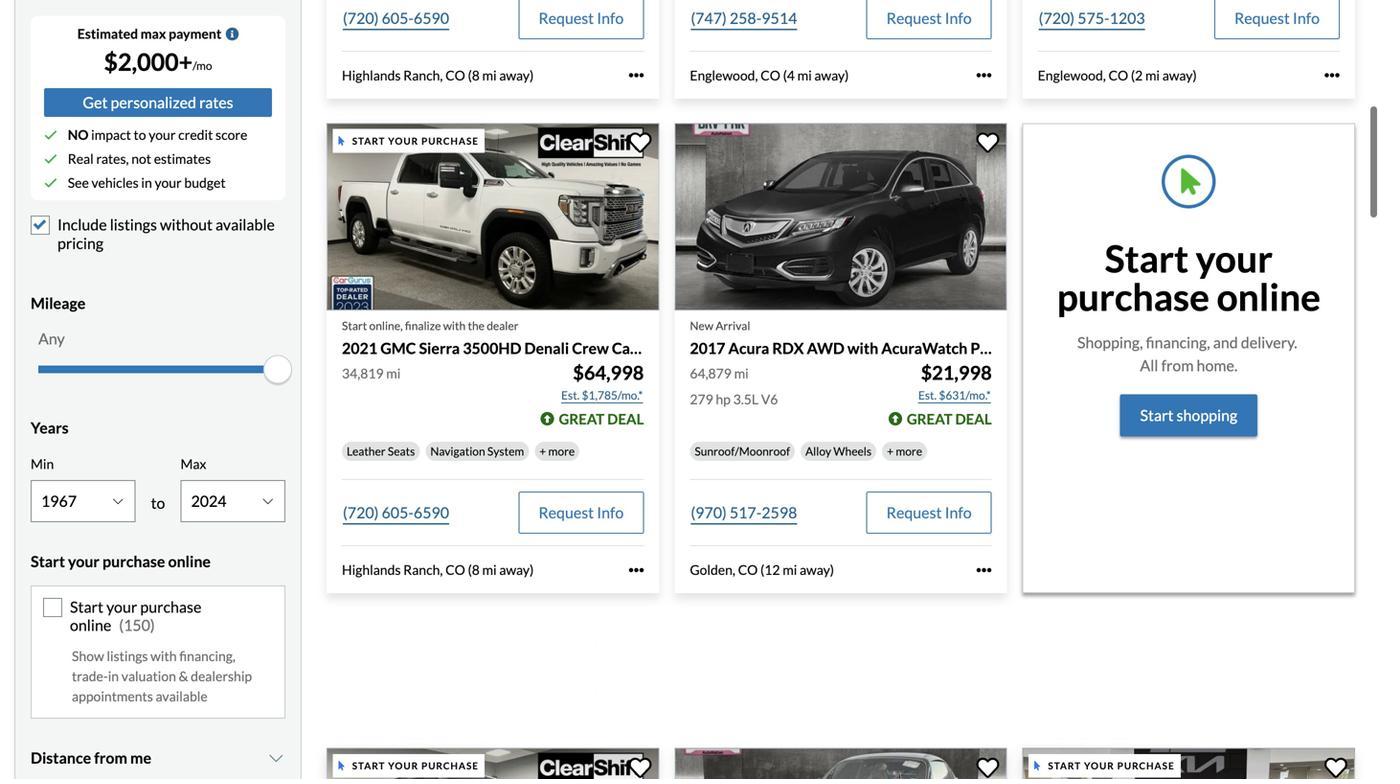 Task type: describe. For each thing, give the bounding box(es) containing it.
cab
[[612, 339, 639, 357]]

in inside show listings with financing, trade-in valuation & dealership appointments available
[[108, 668, 119, 684]]

ellipsis h image for 9514
[[977, 68, 992, 83]]

2 (720) 605-6590 from the top
[[343, 503, 449, 522]]

rates
[[199, 93, 233, 112]]

2 vertical spatial start your purchase online
[[70, 597, 202, 634]]

request info for (8 mi away)
[[539, 8, 624, 27]]

6590 for 2nd (720) 605-6590 button from the bottom
[[414, 8, 449, 27]]

appointments
[[72, 688, 153, 705]]

start your purchase for platinum white pearl 2020 honda accord 1.5t ex-l fwd sedan front-wheel drive continuously variable transmission image mouse pointer image
[[1049, 760, 1175, 772]]

not
[[131, 151, 151, 167]]

$631/mo.*
[[939, 388, 992, 402]]

me
[[130, 749, 151, 767]]

co for golden, co (12 mi away)
[[738, 562, 758, 578]]

co for englewood, co (4 mi away)
[[761, 67, 781, 83]]

distance from me button
[[31, 734, 286, 779]]

years button
[[31, 404, 286, 452]]

1 highlands from the top
[[342, 67, 401, 83]]

mouse pointer image for the off white 2021 gmc sierra 3500hd denali crew cab 4wd pickup truck four-wheel drive 10-speed automatic image
[[339, 136, 345, 146]]

(12
[[761, 562, 781, 578]]

distance from me
[[31, 749, 151, 767]]

1 highlands ranch, co (8 mi away) from the top
[[342, 67, 534, 83]]

navigation system
[[431, 444, 524, 458]]

(4
[[783, 67, 795, 83]]

new
[[690, 318, 714, 332]]

chevron down image
[[267, 751, 286, 766]]

(2
[[1132, 67, 1143, 83]]

online inside dropdown button
[[168, 552, 211, 570]]

est. $631/mo.* button
[[918, 386, 992, 405]]

finalize
[[405, 318, 441, 332]]

get personalized rates
[[83, 93, 233, 112]]

trade-
[[72, 668, 108, 684]]

estimated
[[77, 26, 138, 42]]

away) for englewood, co (4 mi away)
[[815, 67, 849, 83]]

system
[[488, 444, 524, 458]]

$2,000+ /mo
[[104, 48, 212, 76]]

acura
[[729, 339, 770, 357]]

gmc
[[381, 339, 416, 357]]

purchase inside start your purchase online dropdown button
[[103, 552, 165, 570]]

no impact to your credit score
[[68, 127, 248, 143]]

plus
[[971, 339, 1000, 357]]

mouse pointer image
[[339, 761, 345, 771]]

home.
[[1197, 356, 1238, 375]]

deal for $64,998
[[608, 410, 644, 427]]

the
[[468, 318, 485, 332]]

4wd
[[642, 339, 679, 357]]

64,879
[[690, 365, 732, 381]]

start shopping
[[1141, 406, 1238, 425]]

online,
[[369, 318, 403, 332]]

show
[[72, 648, 104, 664]]

real
[[68, 151, 94, 167]]

impact
[[91, 127, 131, 143]]

request info button for englewood, co (2 mi away)
[[1215, 0, 1341, 39]]

platinum white pearl 2020 honda accord 1.5t ex-l fwd sedan front-wheel drive continuously variable transmission image
[[1023, 748, 1356, 779]]

info for highlands ranch, co (8 mi away)
[[597, 8, 624, 27]]

$64,998
[[573, 361, 644, 384]]

2 (720) 605-6590 button from the top
[[342, 492, 450, 534]]

shopping, financing, and delivery. all from home.
[[1078, 333, 1301, 375]]

2021
[[342, 339, 378, 357]]

(747) 258-9514 button
[[690, 0, 799, 39]]

listings for without
[[110, 215, 157, 234]]

see
[[68, 175, 89, 191]]

shopping,
[[1078, 333, 1144, 352]]

max
[[141, 26, 166, 42]]

leather seats
[[347, 444, 415, 458]]

credit
[[178, 127, 213, 143]]

listings for with
[[107, 648, 148, 664]]

pricing
[[57, 234, 104, 252]]

2017
[[690, 339, 726, 357]]

9514
[[762, 8, 798, 27]]

0 vertical spatial in
[[141, 175, 152, 191]]

all
[[1141, 356, 1159, 375]]

ellipsis h image for 1203
[[1325, 68, 1341, 83]]

2 605- from the top
[[382, 503, 414, 522]]

start inside start shopping button
[[1141, 406, 1174, 425]]

distance
[[31, 749, 91, 767]]

delivery.
[[1242, 333, 1298, 352]]

3500hd
[[463, 339, 522, 357]]

start online, finalize with the dealer 2021 gmc sierra 3500hd denali crew cab 4wd
[[342, 318, 679, 357]]

est. for $21,998
[[919, 388, 937, 402]]

estimated max payment
[[77, 26, 222, 42]]

est. $1,785/mo.* button
[[561, 386, 644, 405]]

request for highlands ranch, co (8 mi away)
[[539, 8, 594, 27]]

leather
[[347, 444, 386, 458]]

/mo
[[193, 59, 212, 72]]

great deal for $64,998
[[559, 410, 644, 427]]

(720) 575-1203 button
[[1038, 0, 1147, 39]]

(720) 575-1203
[[1039, 8, 1146, 27]]

$21,998
[[921, 361, 992, 384]]

years
[[31, 418, 69, 437]]

sunroof/moonroof
[[695, 444, 791, 458]]

1 (8 from the top
[[468, 67, 480, 83]]

0 vertical spatial online
[[1217, 274, 1321, 319]]

financing, inside 'shopping, financing, and delivery. all from home.'
[[1147, 333, 1211, 352]]

$1,785/mo.*
[[582, 388, 643, 402]]

info circle image
[[225, 27, 239, 41]]

englewood, for (720)
[[1038, 67, 1107, 83]]

awd
[[807, 339, 845, 357]]

start inside start your purchase online dropdown button
[[31, 552, 65, 570]]

golden,
[[690, 562, 736, 578]]

more for $21,998
[[896, 444, 923, 458]]

575-
[[1078, 8, 1110, 27]]

(747) 258-9514
[[691, 8, 798, 27]]

(150)
[[119, 616, 155, 634]]

budget
[[184, 175, 226, 191]]

$2,000+
[[104, 48, 193, 76]]

crew
[[572, 339, 609, 357]]

$21,998 est. $631/mo.*
[[919, 361, 992, 402]]

more for $64,998
[[549, 444, 575, 458]]

dealer
[[487, 318, 519, 332]]



Task type: vqa. For each thing, say whether or not it's contained in the screenshot.
second by from the left
no



Task type: locate. For each thing, give the bounding box(es) containing it.
start your purchase online inside dropdown button
[[31, 552, 211, 570]]

golden, co (12 mi away)
[[690, 562, 835, 578]]

info for englewood, co (2 mi away)
[[1294, 8, 1321, 27]]

1 vertical spatial from
[[94, 749, 127, 767]]

1 check image from the top
[[44, 128, 57, 142]]

0 horizontal spatial englewood,
[[690, 67, 758, 83]]

1 horizontal spatial with
[[443, 318, 466, 332]]

away) for golden, co (12 mi away)
[[800, 562, 835, 578]]

1 horizontal spatial englewood,
[[1038, 67, 1107, 83]]

0 vertical spatial highlands ranch, co (8 mi away)
[[342, 67, 534, 83]]

1 (720) 605-6590 from the top
[[343, 8, 449, 27]]

1 (720) 605-6590 button from the top
[[342, 0, 450, 39]]

available down & at the left bottom of page
[[156, 688, 208, 705]]

64,879 mi 279 hp 3.5l v6
[[690, 365, 778, 407]]

englewood, co (4 mi away)
[[690, 67, 849, 83]]

from right the all
[[1162, 356, 1194, 375]]

2 (8 from the top
[[468, 562, 480, 578]]

0 horizontal spatial with
[[151, 648, 177, 664]]

with right awd
[[848, 339, 879, 357]]

1 more from the left
[[549, 444, 575, 458]]

(970) 517-2598
[[691, 503, 798, 522]]

1 horizontal spatial deal
[[956, 410, 992, 427]]

available inside include listings without available pricing
[[216, 215, 275, 234]]

check image up check image
[[44, 152, 57, 166]]

1 vertical spatial start your purchase online
[[31, 552, 211, 570]]

+ for $21,998
[[887, 444, 894, 458]]

co for englewood, co (2 mi away)
[[1109, 67, 1129, 83]]

to up start your purchase online dropdown button
[[151, 493, 165, 512]]

0 horizontal spatial start your purchase link
[[327, 748, 663, 779]]

no
[[68, 127, 89, 143]]

in
[[141, 175, 152, 191], [108, 668, 119, 684]]

1 horizontal spatial start your purchase link
[[1023, 748, 1360, 779]]

(747)
[[691, 8, 727, 27]]

info for englewood, co (4 mi away)
[[945, 8, 972, 27]]

listings up valuation
[[107, 648, 148, 664]]

+ more right wheels
[[887, 444, 923, 458]]

1 est. from the left
[[562, 388, 580, 402]]

1 605- from the top
[[382, 8, 414, 27]]

request info for (4 mi away)
[[887, 8, 972, 27]]

1 vertical spatial 6590
[[414, 503, 449, 522]]

see vehicles in your budget
[[68, 175, 226, 191]]

mi
[[483, 67, 497, 83], [798, 67, 812, 83], [1146, 67, 1161, 83], [386, 365, 401, 381], [735, 365, 749, 381], [483, 562, 497, 578], [783, 562, 798, 578]]

0 vertical spatial start your purchase online
[[1058, 236, 1321, 319]]

min
[[31, 456, 54, 472]]

get personalized rates button
[[44, 88, 272, 117]]

deal
[[608, 410, 644, 427], [956, 410, 992, 427]]

shopping
[[1177, 406, 1238, 425]]

0 horizontal spatial to
[[134, 127, 146, 143]]

start your purchase online button
[[31, 537, 286, 585]]

(720) for highlands ranch, co (8 mi away)
[[343, 8, 379, 27]]

score
[[216, 127, 248, 143]]

rdx
[[773, 339, 804, 357]]

ellipsis h image for 6590
[[629, 68, 644, 83]]

est. inside the $21,998 est. $631/mo.*
[[919, 388, 937, 402]]

2 check image from the top
[[44, 152, 57, 166]]

navigation
[[431, 444, 485, 458]]

1 horizontal spatial great
[[907, 410, 953, 427]]

start your purchase for mouse pointer image for the off white 2021 gmc sierra 3500hd denali crew cab 4wd pickup truck four-wheel drive 10-speed automatic image
[[352, 135, 479, 147]]

start
[[352, 135, 386, 147], [1105, 236, 1189, 281], [342, 318, 367, 332], [1141, 406, 1174, 425], [31, 552, 65, 570], [70, 597, 103, 616], [352, 760, 386, 772], [1049, 760, 1082, 772]]

1 vertical spatial mouse pointer image
[[1035, 761, 1041, 771]]

start your purchase online up '(150)'
[[31, 552, 211, 570]]

1 vertical spatial (8
[[468, 562, 480, 578]]

+ more for $21,998
[[887, 444, 923, 458]]

with left the
[[443, 318, 466, 332]]

alloy wheels
[[806, 444, 872, 458]]

0 vertical spatial (8
[[468, 67, 480, 83]]

black 2023 chevrolet tahoe z71 4wd suv / crossover four-wheel drive 10-speed automatic image
[[327, 748, 660, 779]]

2 start your purchase link from the left
[[1023, 748, 1360, 779]]

1 vertical spatial to
[[151, 493, 165, 512]]

1 vertical spatial ranch,
[[404, 562, 443, 578]]

financing, up dealership
[[179, 648, 236, 664]]

check image
[[44, 128, 57, 142], [44, 152, 57, 166]]

start your purchase online down start your purchase online dropdown button
[[70, 597, 202, 634]]

1 + from the left
[[540, 444, 546, 458]]

start your purchase online up and
[[1058, 236, 1321, 319]]

0 horizontal spatial financing,
[[179, 648, 236, 664]]

1 vertical spatial with
[[848, 339, 879, 357]]

englewood, down (720) 575-1203 button
[[1038, 67, 1107, 83]]

0 vertical spatial mouse pointer image
[[339, 136, 345, 146]]

0 vertical spatial listings
[[110, 215, 157, 234]]

englewood,
[[690, 67, 758, 83], [1038, 67, 1107, 83]]

great deal down est. $631/mo.* button
[[907, 410, 992, 427]]

2 great deal from the left
[[907, 410, 992, 427]]

+ right wheels
[[887, 444, 894, 458]]

check image left no
[[44, 128, 57, 142]]

est. down $21,998
[[919, 388, 937, 402]]

0 vertical spatial (720) 605-6590
[[343, 8, 449, 27]]

request info for (2 mi away)
[[1235, 8, 1321, 27]]

listings
[[110, 215, 157, 234], [107, 648, 148, 664]]

valuation
[[121, 668, 176, 684]]

(720) inside (720) 575-1203 button
[[1039, 8, 1075, 27]]

from inside distance from me dropdown button
[[94, 749, 127, 767]]

+ for $64,998
[[540, 444, 546, 458]]

and
[[1214, 333, 1239, 352]]

your
[[149, 127, 176, 143], [388, 135, 419, 147], [155, 175, 182, 191], [1197, 236, 1274, 281], [68, 552, 100, 570], [106, 597, 137, 616], [388, 760, 419, 772], [1085, 760, 1115, 772]]

+
[[540, 444, 546, 458], [887, 444, 894, 458]]

start your purchase link
[[327, 748, 663, 779], [1023, 748, 1360, 779]]

request info button for highlands ranch, co (8 mi away)
[[519, 0, 644, 39]]

1 vertical spatial (720) 605-6590
[[343, 503, 449, 522]]

in down not
[[141, 175, 152, 191]]

1 ranch, from the top
[[404, 67, 443, 83]]

deal down $631/mo.*
[[956, 410, 992, 427]]

1 start your purchase link from the left
[[327, 748, 663, 779]]

0 horizontal spatial mouse pointer image
[[339, 136, 345, 146]]

2 englewood, from the left
[[1038, 67, 1107, 83]]

0 horizontal spatial available
[[156, 688, 208, 705]]

(720) 605-6590 button
[[342, 0, 450, 39], [342, 492, 450, 534]]

deal for $21,998
[[956, 410, 992, 427]]

1 vertical spatial 605-
[[382, 503, 414, 522]]

0 vertical spatial highlands
[[342, 67, 401, 83]]

0 vertical spatial ranch,
[[404, 67, 443, 83]]

with
[[443, 318, 466, 332], [848, 339, 879, 357], [151, 648, 177, 664]]

3.5l
[[734, 391, 759, 407]]

0 horizontal spatial great deal
[[559, 410, 644, 427]]

0 horizontal spatial great
[[559, 410, 605, 427]]

(720)
[[343, 8, 379, 27], [1039, 8, 1075, 27], [343, 503, 379, 522]]

start inside start online, finalize with the dealer 2021 gmc sierra 3500hd denali crew cab 4wd
[[342, 318, 367, 332]]

+ right system
[[540, 444, 546, 458]]

request for englewood, co (4 mi away)
[[887, 8, 942, 27]]

any
[[38, 329, 65, 348]]

+ more
[[540, 444, 575, 458], [887, 444, 923, 458]]

mouse pointer image for platinum white pearl 2020 honda accord 1.5t ex-l fwd sedan front-wheel drive continuously variable transmission image
[[1035, 761, 1041, 771]]

2 deal from the left
[[956, 410, 992, 427]]

ellipsis h image
[[977, 562, 992, 578]]

financing,
[[1147, 333, 1211, 352], [179, 648, 236, 664]]

1 horizontal spatial available
[[216, 215, 275, 234]]

0 horizontal spatial more
[[549, 444, 575, 458]]

2 great from the left
[[907, 410, 953, 427]]

from inside 'shopping, financing, and delivery. all from home.'
[[1162, 356, 1194, 375]]

with up valuation
[[151, 648, 177, 664]]

1 horizontal spatial from
[[1162, 356, 1194, 375]]

0 vertical spatial (720) 605-6590 button
[[342, 0, 450, 39]]

1 vertical spatial available
[[156, 688, 208, 705]]

258-
[[730, 8, 762, 27]]

1 vertical spatial (720) 605-6590 button
[[342, 492, 450, 534]]

estimates
[[154, 151, 211, 167]]

1 horizontal spatial in
[[141, 175, 152, 191]]

available down budget
[[216, 215, 275, 234]]

start shopping button
[[1121, 395, 1258, 437]]

(970)
[[691, 503, 727, 522]]

2 est. from the left
[[919, 388, 937, 402]]

away) for englewood, co (2 mi away)
[[1163, 67, 1198, 83]]

est. for $64,998
[[562, 388, 580, 402]]

+ more right system
[[540, 444, 575, 458]]

max
[[181, 456, 206, 472]]

real rates, not estimates
[[68, 151, 211, 167]]

highlands ranch, co (8 mi away)
[[342, 67, 534, 83], [342, 562, 534, 578]]

acurawatch
[[882, 339, 968, 357]]

crystal black pearl 2017 acura rdx awd with acurawatch plus package suv / crossover all-wheel drive automatic image
[[675, 123, 1008, 310]]

1 great from the left
[[559, 410, 605, 427]]

0 horizontal spatial + more
[[540, 444, 575, 458]]

2 highlands ranch, co (8 mi away) from the top
[[342, 562, 534, 578]]

financing, inside show listings with financing, trade-in valuation & dealership appointments available
[[179, 648, 236, 664]]

(720) for englewood, co (2 mi away)
[[1039, 8, 1075, 27]]

2 + more from the left
[[887, 444, 923, 458]]

to up real rates, not estimates
[[134, 127, 146, 143]]

1 vertical spatial in
[[108, 668, 119, 684]]

1 6590 from the top
[[414, 8, 449, 27]]

listings inside include listings without available pricing
[[110, 215, 157, 234]]

2598
[[762, 503, 798, 522]]

0 vertical spatial available
[[216, 215, 275, 234]]

34,819 mi
[[342, 365, 401, 381]]

mouse pointer image
[[339, 136, 345, 146], [1035, 761, 1041, 771]]

check image
[[44, 176, 57, 190]]

with inside show listings with financing, trade-in valuation & dealership appointments available
[[151, 648, 177, 664]]

0 vertical spatial 6590
[[414, 8, 449, 27]]

package
[[1003, 339, 1060, 357]]

2 more from the left
[[896, 444, 923, 458]]

start your purchase for mouse pointer icon
[[352, 760, 479, 772]]

2 horizontal spatial online
[[1217, 274, 1321, 319]]

1 horizontal spatial more
[[896, 444, 923, 458]]

279
[[690, 391, 714, 407]]

without
[[160, 215, 213, 234]]

dealership
[[191, 668, 252, 684]]

rates,
[[96, 151, 129, 167]]

with inside new arrival 2017 acura rdx awd with acurawatch plus package
[[848, 339, 879, 357]]

1 vertical spatial highlands ranch, co (8 mi away)
[[342, 562, 534, 578]]

0 vertical spatial financing,
[[1147, 333, 1211, 352]]

great for $21,998
[[907, 410, 953, 427]]

more right system
[[549, 444, 575, 458]]

great down est. $1,785/mo.* button
[[559, 410, 605, 427]]

deal down $1,785/mo.*
[[608, 410, 644, 427]]

available inside show listings with financing, trade-in valuation & dealership appointments available
[[156, 688, 208, 705]]

1 horizontal spatial + more
[[887, 444, 923, 458]]

request info
[[539, 8, 624, 27], [887, 8, 972, 27], [1235, 8, 1321, 27], [539, 503, 624, 522], [887, 503, 972, 522]]

1 horizontal spatial great deal
[[907, 410, 992, 427]]

request for englewood, co (2 mi away)
[[1235, 8, 1291, 27]]

with inside start online, finalize with the dealer 2021 gmc sierra 3500hd denali crew cab 4wd
[[443, 318, 466, 332]]

2 ranch, from the top
[[404, 562, 443, 578]]

1 horizontal spatial est.
[[919, 388, 937, 402]]

listings down see vehicles in your budget
[[110, 215, 157, 234]]

+ more for $64,998
[[540, 444, 575, 458]]

0 horizontal spatial +
[[540, 444, 546, 458]]

2 highlands from the top
[[342, 562, 401, 578]]

highlands
[[342, 67, 401, 83], [342, 562, 401, 578]]

0 horizontal spatial from
[[94, 749, 127, 767]]

2 6590 from the top
[[414, 503, 449, 522]]

from left me
[[94, 749, 127, 767]]

1 horizontal spatial mouse pointer image
[[1035, 761, 1041, 771]]

0 vertical spatial to
[[134, 127, 146, 143]]

0 vertical spatial with
[[443, 318, 466, 332]]

1 horizontal spatial +
[[887, 444, 894, 458]]

0 vertical spatial from
[[1162, 356, 1194, 375]]

0 horizontal spatial est.
[[562, 388, 580, 402]]

mi inside "64,879 mi 279 hp 3.5l v6"
[[735, 365, 749, 381]]

request info button for englewood, co (4 mi away)
[[867, 0, 992, 39]]

0 vertical spatial check image
[[44, 128, 57, 142]]

1 deal from the left
[[608, 410, 644, 427]]

1203
[[1110, 8, 1146, 27]]

get
[[83, 93, 108, 112]]

1 great deal from the left
[[559, 410, 644, 427]]

0 horizontal spatial deal
[[608, 410, 644, 427]]

great deal for $21,998
[[907, 410, 992, 427]]

1 horizontal spatial to
[[151, 493, 165, 512]]

great down est. $631/mo.* button
[[907, 410, 953, 427]]

517-
[[730, 503, 762, 522]]

include listings without available pricing
[[57, 215, 275, 252]]

advertisement region
[[500, 625, 1198, 712]]

2 vertical spatial online
[[70, 616, 111, 634]]

mileage button
[[31, 279, 286, 327]]

0 horizontal spatial online
[[70, 616, 111, 634]]

0 horizontal spatial in
[[108, 668, 119, 684]]

est. inside $64,998 est. $1,785/mo.*
[[562, 388, 580, 402]]

seats
[[388, 444, 415, 458]]

financing, up the all
[[1147, 333, 1211, 352]]

great deal down est. $1,785/mo.* button
[[559, 410, 644, 427]]

away)
[[500, 67, 534, 83], [815, 67, 849, 83], [1163, 67, 1198, 83], [500, 562, 534, 578], [800, 562, 835, 578]]

mileage
[[31, 294, 86, 312]]

2 + from the left
[[887, 444, 894, 458]]

0 vertical spatial 605-
[[382, 8, 414, 27]]

englewood, for (747)
[[690, 67, 758, 83]]

2 vertical spatial with
[[151, 648, 177, 664]]

englewood, co (2 mi away)
[[1038, 67, 1198, 83]]

6590 for 2nd (720) 605-6590 button from the top of the page
[[414, 503, 449, 522]]

1 + more from the left
[[540, 444, 575, 458]]

1 vertical spatial online
[[168, 552, 211, 570]]

englewood, down (747) 258-9514 button
[[690, 67, 758, 83]]

est. left $1,785/mo.*
[[562, 388, 580, 402]]

ellipsis h image
[[629, 68, 644, 83], [977, 68, 992, 83], [1325, 68, 1341, 83], [629, 562, 644, 578]]

1 vertical spatial listings
[[107, 648, 148, 664]]

show listings with financing, trade-in valuation & dealership appointments available
[[72, 648, 252, 705]]

1 vertical spatial highlands
[[342, 562, 401, 578]]

new arrival 2017 acura rdx awd with acurawatch plus package
[[690, 318, 1060, 357]]

1 englewood, from the left
[[690, 67, 758, 83]]

(970) 517-2598 button
[[690, 492, 799, 534]]

2 horizontal spatial with
[[848, 339, 879, 357]]

1 vertical spatial check image
[[44, 152, 57, 166]]

in up "appointments" on the bottom left
[[108, 668, 119, 684]]

1 horizontal spatial online
[[168, 552, 211, 570]]

more right wheels
[[896, 444, 923, 458]]

machine gray 2017 mazda mx-5 miata rf launch edition rwd convertible rear-wheel drive automatic image
[[675, 748, 1008, 779]]

your inside dropdown button
[[68, 552, 100, 570]]

personalized
[[111, 93, 196, 112]]

&
[[179, 668, 188, 684]]

great for $64,998
[[559, 410, 605, 427]]

payment
[[169, 26, 222, 42]]

off white 2021 gmc sierra 3500hd denali crew cab 4wd pickup truck four-wheel drive 10-speed automatic image
[[327, 123, 660, 310]]

34,819
[[342, 365, 384, 381]]

1 vertical spatial financing,
[[179, 648, 236, 664]]

listings inside show listings with financing, trade-in valuation & dealership appointments available
[[107, 648, 148, 664]]

1 horizontal spatial financing,
[[1147, 333, 1211, 352]]

more
[[549, 444, 575, 458], [896, 444, 923, 458]]



